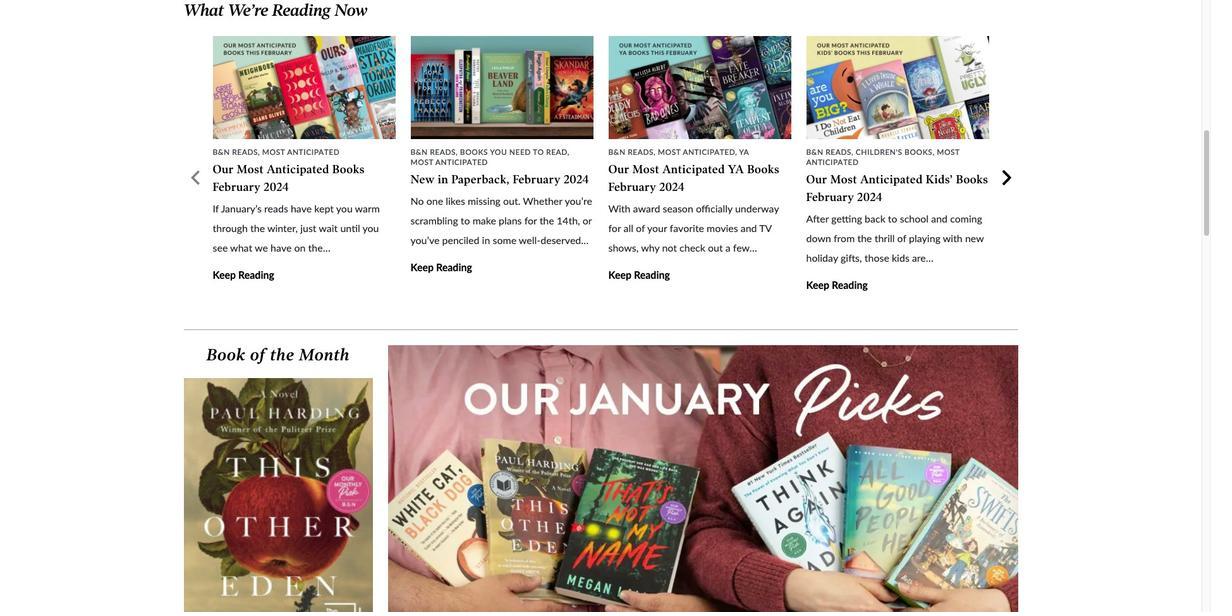 Task type: vqa. For each thing, say whether or not it's contained in the screenshot.
1st cancel link from the top
no



Task type: locate. For each thing, give the bounding box(es) containing it.
most up "kids'"
[[937, 148, 960, 157]]

read our most anticipated books february 2024 image
[[213, 36, 395, 139]]

to right back
[[888, 213, 898, 225]]

in
[[438, 173, 448, 187], [482, 234, 490, 246]]

0 horizontal spatial you
[[336, 203, 353, 215]]

, up our most anticipated books february 2024 link
[[258, 148, 260, 157]]

b&n reads , most anticipated , ya our most anticipated ya books february 2024
[[609, 148, 780, 194]]

you down warm
[[363, 222, 379, 234]]

february inside "b&n reads , books you need to read , most anticipated new in paperback, february 2024"
[[513, 173, 561, 187]]

keep reading link down why
[[609, 268, 670, 280]]

b&n reads link
[[213, 148, 258, 157], [411, 148, 456, 157], [609, 148, 654, 157], [806, 148, 852, 157]]

b&n reads link up new
[[411, 148, 456, 157]]

keep reading link
[[411, 261, 472, 273], [213, 268, 274, 280], [609, 268, 670, 280], [806, 279, 868, 291]]

february up january's
[[213, 180, 261, 194]]

our inside b&n reads , most anticipated our most anticipated books february 2024
[[213, 163, 234, 177]]

our most anticipated kids' books february 2024
[[806, 173, 989, 204]]

have left on
[[271, 241, 292, 253]]

books inside b&n reads , most anticipated our most anticipated books february 2024
[[332, 163, 365, 177]]

2024 up back
[[858, 191, 883, 204]]

b&n reads link left children's
[[806, 148, 852, 157]]

anticipated down b&n reads , children's books ,
[[806, 158, 859, 167]]

, up our most anticipated ya books february 2024 link
[[654, 148, 656, 157]]

of right 'book'
[[250, 345, 266, 365]]

2 , from the left
[[456, 148, 458, 157]]

2 b&n reads link from the left
[[411, 148, 456, 157]]

2024 up you're
[[564, 173, 589, 187]]

in right new
[[438, 173, 448, 187]]

reading for our most anticipated books february 2024
[[238, 268, 274, 280]]

reading down penciled
[[436, 261, 472, 273]]

most up new
[[411, 158, 434, 167]]

books inside b&n reads , most anticipated , ya our most anticipated ya books february 2024
[[747, 163, 780, 177]]

most up our most anticipated books february 2024 link
[[262, 148, 285, 157]]

of right thrill in the right top of the page
[[898, 232, 907, 244]]

our up after
[[806, 173, 828, 187]]

, up "kids'"
[[933, 148, 935, 157]]

keep for our most anticipated kids' books february 2024
[[806, 279, 830, 291]]

ya
[[739, 148, 749, 157], [728, 163, 744, 177]]

in inside "b&n reads , books you need to read , most anticipated new in paperback, february 2024"
[[438, 173, 448, 187]]

keep down the you've
[[411, 261, 434, 273]]

2024 inside b&n reads , most anticipated , ya our most anticipated ya books february 2024
[[660, 180, 685, 194]]

to left make
[[461, 214, 470, 226]]

1 b&n from the left
[[213, 148, 230, 157]]

for up well-
[[525, 214, 537, 226]]

1 b&n reads link from the left
[[213, 148, 258, 157]]

coming
[[950, 213, 983, 225]]

and left tv
[[741, 222, 757, 234]]

keep reading down why
[[609, 268, 670, 280]]

books
[[460, 148, 488, 157], [905, 148, 933, 157], [332, 163, 365, 177], [747, 163, 780, 177], [956, 173, 989, 187]]

reading left now
[[272, 0, 331, 20]]

1 vertical spatial in
[[482, 234, 490, 246]]

with award season officially underway for all of your favorite movies and tv shows, why not check out a few…
[[609, 203, 779, 253]]

b&n reads , books you need to read , most anticipated new in paperback, february 2024
[[411, 148, 589, 187]]

1 horizontal spatial of
[[636, 222, 645, 234]]

make
[[473, 214, 496, 226]]

february up whether
[[513, 173, 561, 187]]

and up 'with'
[[931, 213, 948, 225]]

read our most anticipated kids' books february 2024 image
[[806, 36, 989, 139]]

reading for new in paperback, february 2024
[[436, 261, 472, 273]]

reads inside b&n reads , most anticipated our most anticipated books february 2024
[[232, 148, 258, 157]]

reads up award
[[628, 148, 654, 157]]

read our most anticipated ya books february 2024 image
[[609, 36, 791, 139]]

keep reading link down the what
[[213, 268, 274, 280]]

most anticipated link up our most anticipated books february 2024 link
[[262, 148, 340, 157]]

anticipated up the paperback,
[[436, 158, 488, 167]]

3 b&n reads link from the left
[[609, 148, 654, 157]]

children's books link
[[856, 148, 933, 157]]

reading down gifts,
[[832, 279, 868, 291]]

with
[[609, 203, 631, 215]]

have up just
[[291, 203, 312, 215]]

winter,
[[267, 222, 298, 234]]

keep for our most anticipated books february 2024
[[213, 268, 236, 280]]

one
[[427, 195, 443, 207]]

anticipated inside our most anticipated kids' books february 2024
[[861, 173, 923, 187]]

our up with
[[609, 163, 630, 177]]

february up after
[[806, 191, 854, 204]]

0 horizontal spatial and
[[741, 222, 757, 234]]

most
[[262, 148, 285, 157], [658, 148, 681, 157], [937, 148, 960, 157], [411, 158, 434, 167], [237, 163, 264, 177], [633, 163, 660, 177], [831, 173, 858, 187]]

1 horizontal spatial you
[[363, 222, 379, 234]]

, up the paperback,
[[456, 148, 458, 157]]

most up award
[[633, 163, 660, 177]]

month
[[299, 345, 350, 365]]

1 vertical spatial you
[[363, 222, 379, 234]]

2 horizontal spatial our
[[806, 173, 828, 187]]

reading down why
[[634, 268, 670, 280]]

we're
[[228, 0, 268, 20]]

if january's reads have kept you warm through the winter, just wait until you see what we have on the…
[[213, 203, 380, 253]]

holiday
[[806, 252, 838, 264]]

reads for anticipated
[[628, 148, 654, 157]]

4 reads from the left
[[826, 148, 852, 157]]

0 horizontal spatial in
[[438, 173, 448, 187]]

anticipated inside 'most anticipated'
[[806, 158, 859, 167]]

most down b&n reads , children's books ,
[[831, 173, 858, 187]]

february
[[513, 173, 561, 187], [213, 180, 261, 194], [609, 180, 657, 194], [806, 191, 854, 204]]

kids'
[[926, 173, 953, 187]]

books up "kids'"
[[905, 148, 933, 157]]

b&n inside b&n reads , most anticipated our most anticipated books february 2024
[[213, 148, 230, 157]]

0 horizontal spatial our
[[213, 163, 234, 177]]

this other eden (b&n exclusive edition) image
[[184, 378, 373, 612]]

keep down see
[[213, 268, 236, 280]]

you
[[336, 203, 353, 215], [363, 222, 379, 234]]

anticipated inside "b&n reads , books you need to read , most anticipated new in paperback, february 2024"
[[436, 158, 488, 167]]

in left the some
[[482, 234, 490, 246]]

our up if
[[213, 163, 234, 177]]

book of the month
[[207, 345, 350, 365]]

b&n reads link up with
[[609, 148, 654, 157]]

movies
[[707, 222, 738, 234]]

keep reading
[[411, 261, 472, 273], [213, 268, 274, 280], [609, 268, 670, 280], [806, 279, 868, 291]]

reads inside b&n reads , most anticipated , ya our most anticipated ya books february 2024
[[628, 148, 654, 157]]

4 b&n from the left
[[806, 148, 824, 157]]

2024 up reads
[[264, 180, 289, 194]]

kept
[[314, 203, 334, 215]]

reads up new
[[430, 148, 456, 157]]

officially
[[696, 203, 733, 215]]

keep down shows,
[[609, 268, 632, 280]]

anticipated
[[287, 148, 340, 157], [683, 148, 735, 157], [436, 158, 488, 167], [806, 158, 859, 167], [267, 163, 329, 177], [663, 163, 725, 177], [861, 173, 923, 187]]

2024 inside b&n reads , most anticipated our most anticipated books february 2024
[[264, 180, 289, 194]]

the
[[540, 214, 554, 226], [250, 222, 265, 234], [858, 232, 872, 244], [270, 345, 295, 365]]

0 horizontal spatial to
[[461, 214, 470, 226]]

what we're reading now
[[184, 0, 368, 20]]

read our monthly picks january 2024 image
[[388, 345, 1018, 612]]

books right "kids'"
[[956, 173, 989, 187]]

, right to
[[568, 148, 570, 157]]

keep down holiday
[[806, 279, 830, 291]]

well-
[[519, 234, 541, 246]]

ya down ya link
[[728, 163, 744, 177]]

reads left children's
[[826, 148, 852, 157]]

the up we
[[250, 222, 265, 234]]

books left you
[[460, 148, 488, 157]]

for
[[525, 214, 537, 226], [609, 222, 621, 234]]

plans
[[499, 214, 522, 226]]

keep reading link down the you've
[[411, 261, 472, 273]]

wait
[[319, 222, 338, 234]]

reading down we
[[238, 268, 274, 280]]

most inside our most anticipated kids' books february 2024
[[831, 173, 858, 187]]

our
[[213, 163, 234, 177], [609, 163, 630, 177], [806, 173, 828, 187]]

, left ya link
[[735, 148, 737, 157]]

b&n reads link for february
[[213, 148, 258, 157]]

1 , from the left
[[258, 148, 260, 157]]

to
[[888, 213, 898, 225], [461, 214, 470, 226]]

2 horizontal spatial of
[[898, 232, 907, 244]]

1 horizontal spatial our
[[609, 163, 630, 177]]

what
[[230, 241, 252, 253]]

or
[[583, 214, 592, 226]]

anticipated down 'most anticipated'
[[861, 173, 923, 187]]

2024 up season
[[660, 180, 685, 194]]

1 horizontal spatial and
[[931, 213, 948, 225]]

keep reading down the what
[[213, 268, 274, 280]]

books down ya link
[[747, 163, 780, 177]]

you right kept
[[336, 203, 353, 215]]

, left children's
[[852, 148, 854, 157]]

february up with
[[609, 180, 657, 194]]

keep for our most anticipated ya books february 2024
[[609, 268, 632, 280]]

few…
[[733, 241, 757, 253]]

most anticipated link
[[262, 148, 340, 157], [658, 148, 735, 157], [806, 148, 960, 167], [411, 158, 488, 167]]

1 reads from the left
[[232, 148, 258, 157]]

b&n reads , children's books ,
[[806, 148, 937, 157]]

the down whether
[[540, 214, 554, 226]]

to inside no one likes missing out. whether you're scrambling to make plans for the 14th, or you've penciled in some well-deserved…
[[461, 214, 470, 226]]

our most anticipated ya books february 2024 link
[[609, 163, 780, 194]]

books up warm
[[332, 163, 365, 177]]

february inside b&n reads , most anticipated our most anticipated books february 2024
[[213, 180, 261, 194]]

ya link
[[739, 148, 749, 157]]

keep reading link down gifts,
[[806, 279, 868, 291]]

2 reads from the left
[[430, 148, 456, 157]]

1 horizontal spatial to
[[888, 213, 898, 225]]

february inside our most anticipated kids' books february 2024
[[806, 191, 854, 204]]

playing
[[909, 232, 941, 244]]

keep reading down the you've
[[411, 261, 472, 273]]

you've
[[411, 234, 440, 246]]

b&n inside b&n reads , most anticipated , ya our most anticipated ya books february 2024
[[609, 148, 626, 157]]

3 b&n from the left
[[609, 148, 626, 157]]

4 b&n reads link from the left
[[806, 148, 852, 157]]

anticipated up reads
[[267, 163, 329, 177]]

b&n inside "b&n reads , books you need to read , most anticipated new in paperback, february 2024"
[[411, 148, 428, 157]]

have
[[291, 203, 312, 215], [271, 241, 292, 253]]

books inside "b&n reads , books you need to read , most anticipated new in paperback, february 2024"
[[460, 148, 488, 157]]

reads up our most anticipated books february 2024 link
[[232, 148, 258, 157]]

3 , from the left
[[568, 148, 570, 157]]

why
[[641, 241, 660, 253]]

3 reads from the left
[[628, 148, 654, 157]]

and inside with award season officially underway for all of your favorite movies and tv shows, why not check out a few…
[[741, 222, 757, 234]]

our most anticipated books february 2024 link
[[213, 163, 365, 194]]

keep reading link for most
[[411, 261, 472, 273]]

b&n
[[213, 148, 230, 157], [411, 148, 428, 157], [609, 148, 626, 157], [806, 148, 824, 157]]

back
[[865, 213, 886, 225]]

the left thrill in the right top of the page
[[858, 232, 872, 244]]

keep for new in paperback, february 2024
[[411, 261, 434, 273]]

those
[[865, 252, 890, 264]]

most up january's
[[237, 163, 264, 177]]

book
[[207, 345, 246, 365]]

reads inside "b&n reads , books you need to read , most anticipated new in paperback, february 2024"
[[430, 148, 456, 157]]

ya up our most anticipated ya books february 2024 link
[[739, 148, 749, 157]]

see
[[213, 241, 228, 253]]

b&n reads link up january's
[[213, 148, 258, 157]]

new
[[411, 173, 435, 187]]

0 vertical spatial you
[[336, 203, 353, 215]]

keep
[[411, 261, 434, 273], [213, 268, 236, 280], [609, 268, 632, 280], [806, 279, 830, 291]]

0 horizontal spatial for
[[525, 214, 537, 226]]

2024
[[564, 173, 589, 187], [264, 180, 289, 194], [660, 180, 685, 194], [858, 191, 883, 204]]

, inside b&n reads , most anticipated our most anticipated books february 2024
[[258, 148, 260, 157]]

0 vertical spatial in
[[438, 173, 448, 187]]

2 b&n from the left
[[411, 148, 428, 157]]

for left all
[[609, 222, 621, 234]]

b&n reads , most anticipated our most anticipated books february 2024
[[213, 148, 365, 194]]

keep reading for most
[[411, 261, 472, 273]]

1 horizontal spatial in
[[482, 234, 490, 246]]

anticipated up our most anticipated books february 2024 link
[[287, 148, 340, 157]]

anticipated up our most anticipated ya books february 2024 link
[[683, 148, 735, 157]]

1 horizontal spatial for
[[609, 222, 621, 234]]

reading for our most anticipated kids' books february 2024
[[832, 279, 868, 291]]

on
[[294, 241, 306, 253]]

of right all
[[636, 222, 645, 234]]

in inside no one likes missing out. whether you're scrambling to make plans for the 14th, or you've penciled in some well-deserved…
[[482, 234, 490, 246]]

check
[[680, 241, 706, 253]]



Task type: describe. For each thing, give the bounding box(es) containing it.
now
[[335, 0, 368, 20]]

penciled
[[442, 234, 480, 246]]

if
[[213, 203, 219, 215]]

january's
[[221, 203, 262, 215]]

you
[[490, 148, 507, 157]]

reads
[[264, 203, 288, 215]]

our most anticipated kids' books february 2024 link
[[806, 173, 989, 204]]

0 vertical spatial ya
[[739, 148, 749, 157]]

down
[[806, 232, 831, 244]]

5 , from the left
[[735, 148, 737, 157]]

keep reading link for anticipated
[[609, 268, 670, 280]]

thrill
[[875, 232, 895, 244]]

4 , from the left
[[654, 148, 656, 157]]

reads for february
[[232, 148, 258, 157]]

keep reading for february
[[213, 268, 274, 280]]

you're
[[565, 195, 592, 207]]

keep reading down gifts,
[[806, 279, 868, 291]]

reading for our most anticipated ya books february 2024
[[634, 268, 670, 280]]

out
[[708, 241, 723, 253]]

read new in paperback, february 2024 image
[[411, 36, 593, 139]]

until
[[340, 222, 360, 234]]

we
[[255, 241, 268, 253]]

for inside no one likes missing out. whether you're scrambling to make plans for the 14th, or you've penciled in some well-deserved…
[[525, 214, 537, 226]]

for inside with award season officially underway for all of your favorite movies and tv shows, why not check out a few…
[[609, 222, 621, 234]]

most inside 'most anticipated'
[[937, 148, 960, 157]]

some
[[493, 234, 517, 246]]

read
[[546, 148, 568, 157]]

shows,
[[609, 241, 639, 253]]

are…
[[912, 252, 934, 264]]

warm
[[355, 203, 380, 215]]

and inside after getting back to school and coming down from the thrill of playing with new holiday gifts, those kids are…
[[931, 213, 948, 225]]

2024 inside "b&n reads , books you need to read , most anticipated new in paperback, february 2024"
[[564, 173, 589, 187]]

of inside after getting back to school and coming down from the thrill of playing with new holiday gifts, those kids are…
[[898, 232, 907, 244]]

0 vertical spatial have
[[291, 203, 312, 215]]

the inside no one likes missing out. whether you're scrambling to make plans for the 14th, or you've penciled in some well-deserved…
[[540, 214, 554, 226]]

to inside after getting back to school and coming down from the thrill of playing with new holiday gifts, those kids are…
[[888, 213, 898, 225]]

getting
[[832, 213, 862, 225]]

the left month
[[270, 345, 295, 365]]

no one likes missing out. whether you're scrambling to make plans for the 14th, or you've penciled in some well-deserved…
[[411, 195, 592, 246]]

1 vertical spatial have
[[271, 241, 292, 253]]

most anticipated link up our most anticipated kids' books february 2024
[[806, 148, 960, 167]]

0 horizontal spatial of
[[250, 345, 266, 365]]

14th,
[[557, 214, 580, 226]]

most anticipated link up our most anticipated ya books february 2024 link
[[658, 148, 735, 157]]

new in paperback, february 2024 link
[[411, 173, 589, 187]]

from
[[834, 232, 855, 244]]

most up our most anticipated ya books february 2024 link
[[658, 148, 681, 157]]

7 , from the left
[[933, 148, 935, 157]]

tv
[[759, 222, 772, 234]]

the…
[[308, 241, 330, 253]]

keep reading link for february
[[213, 268, 274, 280]]

after getting back to school and coming down from the thrill of playing with new holiday gifts, those kids are…
[[806, 213, 984, 264]]

2024 inside our most anticipated kids' books february 2024
[[858, 191, 883, 204]]

what
[[184, 0, 224, 20]]

most anticipated link up new
[[411, 158, 488, 167]]

children's
[[856, 148, 903, 157]]

february inside b&n reads , most anticipated , ya our most anticipated ya books february 2024
[[609, 180, 657, 194]]

school
[[900, 213, 929, 225]]

need
[[509, 148, 531, 157]]

all
[[624, 222, 634, 234]]

through
[[213, 222, 248, 234]]

no
[[411, 195, 424, 207]]

books you need to read link
[[460, 148, 568, 157]]

likes
[[446, 195, 465, 207]]

b&n for our most anticipated books february 2024
[[213, 148, 230, 157]]

your
[[647, 222, 667, 234]]

most inside "b&n reads , books you need to read , most anticipated new in paperback, february 2024"
[[411, 158, 434, 167]]

1 vertical spatial ya
[[728, 163, 744, 177]]

our inside our most anticipated kids' books february 2024
[[806, 173, 828, 187]]

6 , from the left
[[852, 148, 854, 157]]

scrambling
[[411, 214, 458, 226]]

our inside b&n reads , most anticipated , ya our most anticipated ya books february 2024
[[609, 163, 630, 177]]

season
[[663, 203, 693, 215]]

just
[[300, 222, 316, 234]]

gifts,
[[841, 252, 862, 264]]

the inside if january's reads have kept you warm through the winter, just wait until you see what we have on the…
[[250, 222, 265, 234]]

most anticipated
[[806, 148, 960, 167]]

out.
[[503, 195, 521, 207]]

to
[[533, 148, 544, 157]]

whether
[[523, 195, 563, 207]]

with
[[943, 232, 963, 244]]

after
[[806, 213, 829, 225]]

anticipated up season
[[663, 163, 725, 177]]

not
[[662, 241, 677, 253]]

b&n for new in paperback, february 2024
[[411, 148, 428, 157]]

a
[[726, 241, 731, 253]]

b&n for our most anticipated ya books february 2024
[[609, 148, 626, 157]]

missing
[[468, 195, 501, 207]]

b&n reads link for most
[[411, 148, 456, 157]]

kids
[[892, 252, 910, 264]]

paperback,
[[452, 173, 510, 187]]

the inside after getting back to school and coming down from the thrill of playing with new holiday gifts, those kids are…
[[858, 232, 872, 244]]

reads for most
[[430, 148, 456, 157]]

deserved…
[[541, 234, 589, 246]]

b&n reads link for anticipated
[[609, 148, 654, 157]]

keep reading for anticipated
[[609, 268, 670, 280]]

award
[[633, 203, 660, 215]]

of inside with award season officially underway for all of your favorite movies and tv shows, why not check out a few…
[[636, 222, 645, 234]]

books inside our most anticipated kids' books february 2024
[[956, 173, 989, 187]]

underway
[[735, 203, 779, 215]]

favorite
[[670, 222, 704, 234]]

new
[[965, 232, 984, 244]]



